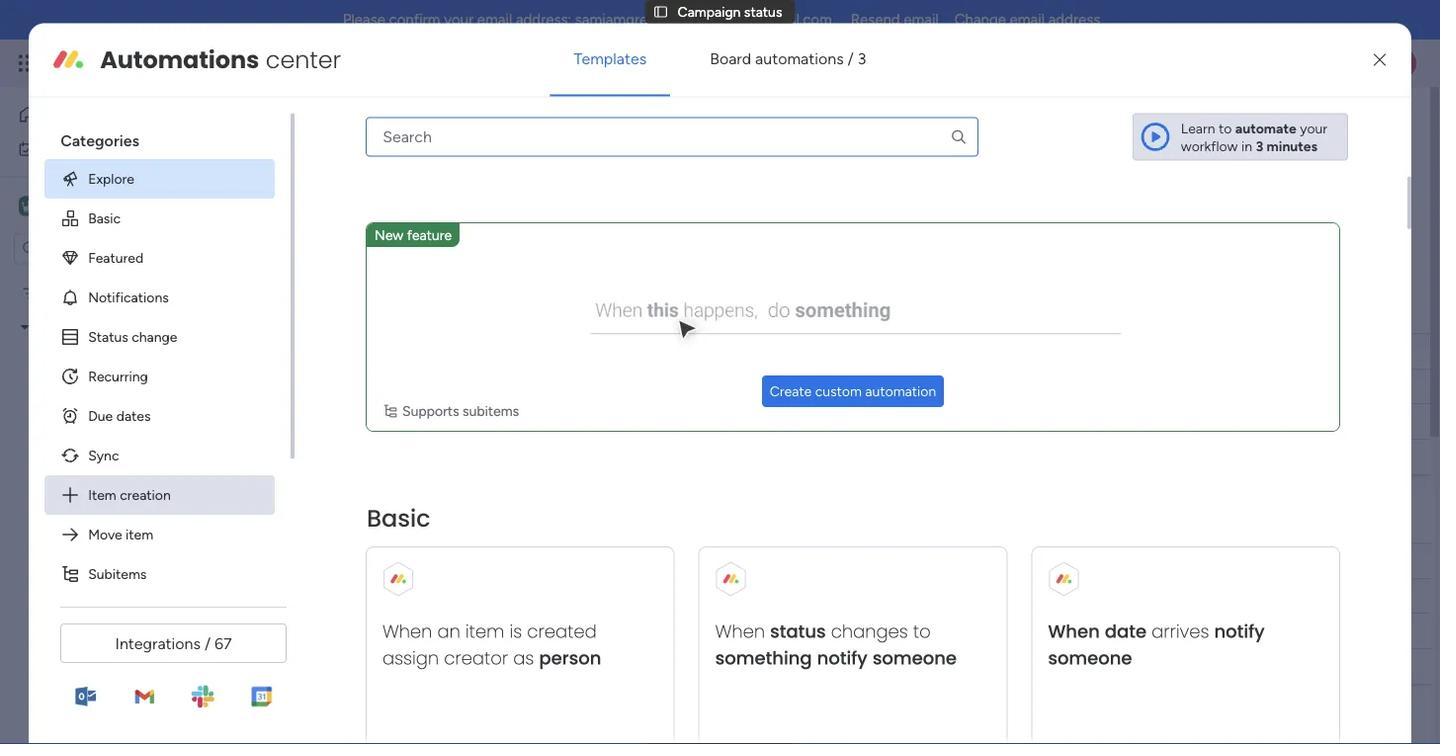 Task type: describe. For each thing, give the bounding box(es) containing it.
green eggs and ham
[[46, 285, 178, 302]]

Few tips to help you make the most of this template :) field
[[335, 301, 831, 326]]

due dates
[[88, 408, 151, 424]]

custom
[[816, 383, 862, 400]]

move item option
[[45, 515, 275, 554]]

status inside when status changes   to something notify someone
[[771, 619, 826, 644]]

tips
[[380, 301, 413, 326]]

supports subitems
[[403, 403, 519, 419]]

sam's
[[45, 197, 88, 216]]

and left ham
[[122, 285, 145, 302]]

change
[[955, 11, 1007, 29]]

see for see more
[[902, 149, 925, 166]]

add you own campaign
[[374, 588, 519, 605]]

notify inside when status changes   to something notify someone
[[818, 646, 868, 671]]

featured option
[[45, 238, 275, 278]]

new item
[[308, 238, 368, 255]]

2 campaign owner field from the top
[[614, 550, 729, 572]]

Account field
[[786, 550, 849, 572]]

automations
[[100, 43, 259, 76]]

monday
[[88, 52, 156, 74]]

v2 search image
[[428, 235, 443, 257]]

date for upcoming campaigns
[[1345, 553, 1373, 570]]

hi there! 👋  click here to learn how to start ➡️
[[374, 379, 656, 396]]

item for item
[[453, 552, 481, 569]]

automations  center image
[[53, 44, 84, 76]]

see more link
[[900, 147, 963, 167]]

address
[[1049, 11, 1101, 29]]

changes
[[831, 619, 909, 644]]

board automations / 3 button
[[686, 35, 890, 83]]

campaign ideas and requests
[[68, 386, 251, 403]]

categories
[[60, 131, 139, 150]]

sending date field for few tips to help you make the most of this template :)
[[1286, 341, 1378, 362]]

item creation option
[[45, 475, 275, 515]]

/ for integrations / 67
[[205, 634, 211, 653]]

0 vertical spatial campaign status
[[678, 3, 783, 20]]

automations center
[[100, 43, 341, 76]]

you for make
[[485, 301, 519, 326]]

there!
[[391, 379, 428, 396]]

angle down image
[[386, 239, 395, 254]]

2 campaign owner from the top
[[619, 553, 724, 570]]

own
[[429, 588, 455, 605]]

when an item is created assign creator as
[[383, 619, 597, 671]]

invite
[[1300, 116, 1335, 133]]

as
[[514, 646, 534, 671]]

select product image
[[18, 53, 38, 73]]

resend email link
[[851, 11, 939, 29]]

3 inside button
[[858, 50, 867, 68]]

3 minutes
[[1256, 138, 1318, 154]]

and right the run,
[[602, 150, 625, 167]]

your right track
[[663, 150, 690, 167]]

templates button
[[550, 35, 671, 83]]

start
[[610, 379, 638, 396]]

explore
[[88, 170, 134, 187]]

see for see plans
[[346, 55, 369, 72]]

change email address
[[955, 11, 1101, 29]]

workspace.
[[908, 150, 977, 167]]

public board image
[[43, 352, 61, 370]]

Upcoming campaigns field
[[335, 510, 548, 536]]

1
[[1347, 116, 1353, 133]]

sam green image
[[1385, 47, 1417, 79]]

see more
[[902, 149, 961, 166]]

supports
[[403, 403, 460, 419]]

when for when an item is created assign creator as
[[383, 619, 433, 644]]

to right learn
[[1219, 120, 1232, 137]]

due dates option
[[45, 396, 275, 436]]

Search for a column type search field
[[366, 117, 979, 157]]

notify inside when date arrives notify someone
[[1215, 619, 1265, 644]]

when date arrives notify someone
[[1049, 619, 1265, 671]]

requests
[[197, 386, 251, 403]]

this
[[688, 301, 720, 326]]

recurring option
[[45, 357, 275, 396]]

resend
[[851, 11, 900, 29]]

public board image
[[43, 385, 61, 404]]

Goal field
[[1107, 550, 1146, 572]]

sending date field for upcoming campaigns
[[1286, 550, 1378, 572]]

/ for invite / 1
[[1338, 116, 1344, 133]]

sam's workspace button
[[14, 189, 197, 223]]

2 vertical spatial you
[[403, 588, 426, 605]]

learn
[[1182, 120, 1216, 137]]

entire
[[694, 150, 730, 167]]

sending date for few tips to help you make the most of this template :)
[[1291, 343, 1373, 360]]

assign
[[383, 646, 439, 671]]

new feature
[[375, 227, 452, 243]]

categories list box
[[45, 113, 295, 594]]

integrations / 67 button
[[60, 624, 287, 664]]

workspace
[[92, 197, 172, 216]]

basic inside basic option
[[88, 210, 121, 227]]

more
[[929, 149, 961, 166]]

of
[[665, 301, 683, 326]]

board
[[710, 50, 752, 68]]

Audience field
[[921, 550, 990, 572]]

date for few tips to help you make the most of this template :)
[[1345, 343, 1373, 360]]

when for when date arrives notify someone
[[1049, 619, 1101, 644]]

email marketing
[[36, 319, 134, 336]]

few tips to help you make the most of this template :)
[[340, 301, 827, 326]]

sam's workspace
[[45, 197, 172, 216]]

your left team
[[477, 150, 504, 167]]

subitems option
[[45, 554, 275, 594]]

learn to automate
[[1182, 120, 1297, 137]]

show board description image
[[587, 115, 610, 134]]

ham
[[149, 285, 178, 302]]

help for will
[[394, 150, 421, 167]]

please
[[343, 11, 386, 29]]

resend email
[[851, 11, 939, 29]]

Search field
[[443, 232, 502, 260]]

automate
[[1236, 120, 1297, 137]]

help for to
[[441, 301, 481, 326]]

marketing
[[72, 319, 134, 336]]

arrives
[[1152, 619, 1210, 644]]

new item button
[[300, 230, 376, 262]]

search image
[[950, 128, 968, 146]]

change
[[132, 329, 177, 345]]

featured
[[88, 249, 144, 266]]

green
[[46, 285, 85, 302]]

add
[[374, 588, 399, 605]]

to right here
[[513, 379, 526, 396]]

work for my
[[66, 140, 96, 157]]

minutes
[[1267, 138, 1318, 154]]

67
[[215, 634, 232, 653]]

due
[[88, 408, 113, 424]]

feature
[[407, 227, 452, 243]]

to right how
[[593, 379, 606, 396]]

email for resend email
[[904, 11, 939, 29]]

1 vertical spatial basic
[[367, 502, 431, 535]]

my work
[[44, 140, 96, 157]]

owner for 1st campaign owner field from the bottom
[[685, 553, 724, 570]]



Task type: vqa. For each thing, say whether or not it's contained in the screenshot.
'Templates'
yes



Task type: locate. For each thing, give the bounding box(es) containing it.
1 vertical spatial item
[[88, 487, 116, 504]]

when inside when date arrives notify someone
[[1049, 619, 1101, 644]]

0 vertical spatial sending date
[[1291, 343, 1373, 360]]

1 horizontal spatial someone
[[1049, 646, 1133, 671]]

activity button
[[1162, 109, 1256, 140]]

hi
[[374, 379, 387, 396]]

when status changes   to something notify someone
[[716, 619, 957, 671]]

0 vertical spatial sending date field
[[1286, 341, 1378, 362]]

email for change email address
[[1010, 11, 1045, 29]]

work
[[160, 52, 195, 74], [66, 140, 96, 157]]

item left angle down icon in the top left of the page
[[340, 238, 368, 255]]

2 horizontal spatial campaign status
[[678, 3, 783, 20]]

1 vertical spatial sending
[[1291, 553, 1342, 570]]

email right the resend
[[904, 11, 939, 29]]

campaigns
[[439, 510, 543, 535]]

campaign status down "status change"
[[68, 353, 173, 369]]

1 horizontal spatial item
[[340, 238, 368, 255]]

workspace image
[[22, 195, 36, 217]]

you left make
[[485, 301, 519, 326]]

status up something
[[771, 619, 826, 644]]

please confirm your email address: samiamgreeneggsnham27@gmail.com
[[343, 11, 832, 29]]

0 vertical spatial owner
[[685, 343, 724, 360]]

1 vertical spatial item
[[466, 619, 505, 644]]

0 horizontal spatial see
[[346, 55, 369, 72]]

recurring
[[88, 368, 148, 385]]

1 horizontal spatial work
[[160, 52, 195, 74]]

1 vertical spatial see
[[902, 149, 925, 166]]

in
[[1242, 138, 1253, 154], [867, 150, 878, 167]]

upcoming campaigns
[[340, 510, 543, 535]]

1 vertical spatial notify
[[818, 646, 868, 671]]

2 email from the left
[[904, 11, 939, 29]]

Campaign owner field
[[614, 341, 729, 362], [614, 550, 729, 572]]

0 horizontal spatial someone
[[873, 646, 957, 671]]

0 vertical spatial campaign owner
[[619, 343, 724, 360]]

workspace image
[[19, 195, 39, 217]]

1 horizontal spatial when
[[716, 619, 766, 644]]

date
[[1345, 343, 1373, 360], [1345, 553, 1373, 570], [1106, 619, 1147, 644]]

campaign status up the board
[[678, 3, 783, 20]]

1 horizontal spatial 3
[[1256, 138, 1264, 154]]

basic up "search in workspace" field
[[88, 210, 121, 227]]

someone inside when status changes   to something notify someone
[[873, 646, 957, 671]]

to
[[1219, 120, 1232, 137], [418, 301, 436, 326], [513, 379, 526, 396], [593, 379, 606, 396], [914, 619, 931, 644]]

help
[[394, 150, 421, 167], [441, 301, 481, 326]]

new left angle down icon in the top left of the page
[[308, 238, 336, 255]]

you for and
[[424, 150, 447, 167]]

you inside field
[[485, 301, 519, 326]]

0 horizontal spatial notify
[[818, 646, 868, 671]]

0 horizontal spatial /
[[205, 634, 211, 653]]

0 horizontal spatial new
[[308, 238, 336, 255]]

1 email from the left
[[477, 11, 512, 29]]

1 vertical spatial campaign owner field
[[614, 550, 729, 572]]

0 horizontal spatial work
[[66, 140, 96, 157]]

1 horizontal spatial in
[[1242, 138, 1253, 154]]

2 sending from the top
[[1291, 553, 1342, 570]]

see plans button
[[319, 48, 414, 78]]

3 when from the left
[[1049, 619, 1101, 644]]

my
[[44, 140, 63, 157]]

see left plans
[[346, 55, 369, 72]]

campaign status up will
[[301, 102, 573, 146]]

you right add
[[403, 588, 426, 605]]

item
[[126, 526, 153, 543], [466, 619, 505, 644]]

2 horizontal spatial when
[[1049, 619, 1101, 644]]

campaign
[[678, 3, 741, 20], [301, 102, 469, 146], [619, 343, 682, 360], [68, 353, 131, 369], [68, 386, 131, 403], [619, 553, 682, 570]]

0 vertical spatial help
[[394, 150, 421, 167]]

item inside new item button
[[340, 238, 368, 255]]

2 someone from the left
[[1049, 646, 1133, 671]]

3 email from the left
[[1010, 11, 1045, 29]]

None search field
[[366, 117, 979, 157]]

you down campaign status field
[[424, 150, 447, 167]]

new left feature on the left top
[[375, 227, 404, 243]]

template
[[725, 301, 808, 326]]

your inside your workflow in
[[1301, 120, 1328, 137]]

0 horizontal spatial in
[[867, 150, 878, 167]]

/ down the resend
[[848, 50, 854, 68]]

1 horizontal spatial email
[[904, 11, 939, 29]]

1 horizontal spatial campaign status
[[301, 102, 573, 146]]

to right changes
[[914, 619, 931, 644]]

create
[[770, 383, 812, 400]]

item inside item creation option
[[88, 487, 116, 504]]

0 vertical spatial notify
[[1215, 619, 1265, 644]]

1 vertical spatial date
[[1345, 553, 1373, 570]]

my work button
[[12, 133, 213, 165]]

item down sync
[[88, 487, 116, 504]]

see plans
[[346, 55, 406, 72]]

1 vertical spatial you
[[485, 301, 519, 326]]

categories heading
[[45, 113, 275, 159]]

here
[[482, 379, 510, 396]]

status change option
[[45, 317, 275, 357]]

board
[[331, 150, 367, 167]]

2 horizontal spatial item
[[453, 552, 481, 569]]

notifications
[[88, 289, 169, 306]]

home
[[45, 106, 83, 123]]

when inside when status changes   to something notify someone
[[716, 619, 766, 644]]

samiamgreeneggsnham27@gmail.com
[[575, 11, 832, 29]]

subitems
[[463, 403, 519, 419]]

/ inside the integrations / 67 button
[[205, 634, 211, 653]]

0 vertical spatial item
[[126, 526, 153, 543]]

status down change
[[135, 353, 173, 369]]

work for monday
[[160, 52, 195, 74]]

1 vertical spatial work
[[66, 140, 96, 157]]

1 vertical spatial sending date field
[[1286, 550, 1378, 572]]

/ inside invite / 1 button
[[1338, 116, 1344, 133]]

0 horizontal spatial email
[[477, 11, 512, 29]]

/ left 67
[[205, 634, 211, 653]]

Search in workspace field
[[42, 237, 165, 260]]

your workflow in
[[1182, 120, 1328, 154]]

1 someone from the left
[[873, 646, 957, 671]]

email left address:
[[477, 11, 512, 29]]

notify down changes
[[818, 646, 868, 671]]

status up board automations / 3 button on the top of page
[[744, 3, 783, 20]]

date inside when date arrives notify someone
[[1106, 619, 1147, 644]]

help inside field
[[441, 301, 481, 326]]

plans
[[373, 55, 406, 72]]

sending for upcoming campaigns
[[1291, 553, 1342, 570]]

to inside when status changes   to something notify someone
[[914, 619, 931, 644]]

new for new item
[[308, 238, 336, 255]]

0 vertical spatial see
[[346, 55, 369, 72]]

2 sending date field from the top
[[1286, 550, 1378, 572]]

1 vertical spatial help
[[441, 301, 481, 326]]

3 down the resend
[[858, 50, 867, 68]]

something
[[716, 646, 813, 671]]

workflow left the one
[[806, 150, 863, 167]]

owner
[[685, 343, 724, 360], [685, 553, 724, 570]]

2 sending date from the top
[[1291, 553, 1373, 570]]

0 horizontal spatial 3
[[858, 50, 867, 68]]

1 horizontal spatial see
[[902, 149, 925, 166]]

track
[[628, 150, 659, 167]]

2 vertical spatial campaign status
[[68, 353, 173, 369]]

1 when from the left
[[383, 619, 433, 644]]

work inside button
[[66, 140, 96, 157]]

home button
[[12, 99, 213, 131]]

basic option
[[45, 198, 275, 238]]

:)
[[813, 301, 827, 326]]

will
[[370, 150, 391, 167]]

0 vertical spatial sending
[[1291, 343, 1342, 360]]

management
[[199, 52, 307, 74]]

activity
[[1170, 116, 1218, 133]]

campaign status
[[678, 3, 783, 20], [301, 102, 573, 146], [68, 353, 173, 369]]

1 horizontal spatial new
[[375, 227, 404, 243]]

2 vertical spatial /
[[205, 634, 211, 653]]

notifications option
[[45, 278, 275, 317]]

➡️
[[642, 379, 656, 396]]

workspace selection element
[[19, 194, 174, 220]]

item inside option
[[126, 526, 153, 543]]

when inside when an item is created assign creator as
[[383, 619, 433, 644]]

status up team
[[476, 102, 573, 146]]

dates
[[116, 408, 151, 424]]

invite / 1
[[1300, 116, 1353, 133]]

change email address link
[[955, 11, 1101, 29]]

confirm
[[389, 11, 441, 29]]

👋
[[431, 379, 445, 396]]

basic up add
[[367, 502, 431, 535]]

workflow inside your workflow in
[[1182, 138, 1239, 154]]

email
[[477, 11, 512, 29], [904, 11, 939, 29], [1010, 11, 1045, 29]]

item
[[340, 238, 368, 255], [88, 487, 116, 504], [453, 552, 481, 569]]

1 sending date from the top
[[1291, 343, 1373, 360]]

1 horizontal spatial help
[[441, 301, 481, 326]]

one
[[881, 150, 904, 167]]

sync option
[[45, 436, 275, 475]]

when for when status changes   to something notify someone
[[716, 619, 766, 644]]

0 vertical spatial item
[[340, 238, 368, 255]]

help right tips
[[441, 301, 481, 326]]

1 vertical spatial owner
[[685, 553, 724, 570]]

1 horizontal spatial basic
[[367, 502, 431, 535]]

Campaign status field
[[296, 102, 578, 146]]

sending for few tips to help you make the most of this template :)
[[1291, 343, 1342, 360]]

0 horizontal spatial workflow
[[806, 150, 863, 167]]

0 vertical spatial /
[[848, 50, 854, 68]]

person
[[539, 646, 602, 671]]

1 vertical spatial 3
[[1256, 138, 1264, 154]]

0 horizontal spatial when
[[383, 619, 433, 644]]

in inside your workflow in
[[1242, 138, 1253, 154]]

item for item creation
[[88, 487, 116, 504]]

item creation
[[88, 487, 171, 504]]

2 horizontal spatial /
[[1338, 116, 1344, 133]]

2 vertical spatial date
[[1106, 619, 1147, 644]]

0 horizontal spatial item
[[126, 526, 153, 543]]

someone inside when date arrives notify someone
[[1049, 646, 1133, 671]]

see left more
[[902, 149, 925, 166]]

team
[[507, 150, 539, 167]]

most
[[614, 301, 661, 326]]

new inside button
[[308, 238, 336, 255]]

status
[[744, 3, 783, 20], [476, 102, 573, 146], [135, 353, 173, 369], [771, 619, 826, 644]]

1 vertical spatial campaign status
[[301, 102, 573, 146]]

1 vertical spatial campaign owner
[[619, 553, 724, 570]]

item inside when an item is created assign creator as
[[466, 619, 505, 644]]

1 horizontal spatial item
[[466, 619, 505, 644]]

someone
[[873, 646, 957, 671], [1049, 646, 1133, 671]]

see inside button
[[346, 55, 369, 72]]

Sending date field
[[1286, 341, 1378, 362], [1286, 550, 1378, 572]]

sending date for upcoming campaigns
[[1291, 553, 1373, 570]]

workflow
[[1182, 138, 1239, 154], [806, 150, 863, 167]]

status change
[[88, 329, 177, 345]]

0 vertical spatial date
[[1345, 343, 1373, 360]]

1 sending from the top
[[1291, 343, 1342, 360]]

learn
[[530, 379, 560, 396]]

work right monday
[[160, 52, 195, 74]]

1 vertical spatial sending date
[[1291, 553, 1373, 570]]

/ left 1
[[1338, 116, 1344, 133]]

1 owner from the top
[[685, 343, 724, 360]]

1 horizontal spatial workflow
[[1182, 138, 1239, 154]]

0 horizontal spatial help
[[394, 150, 421, 167]]

campaign
[[459, 588, 519, 605]]

to right tips
[[418, 301, 436, 326]]

make
[[524, 301, 575, 326]]

move item
[[88, 526, 153, 543]]

1 sending date field from the top
[[1286, 341, 1378, 362]]

ideas
[[135, 386, 167, 403]]

new for new feature
[[375, 227, 404, 243]]

this board will help you and your team plan, run, and track your entire campaign's workflow in one workspace.
[[303, 150, 977, 167]]

3 down automate
[[1256, 138, 1264, 154]]

0 vertical spatial 3
[[858, 50, 867, 68]]

0 vertical spatial basic
[[88, 210, 121, 227]]

list box
[[0, 273, 252, 678]]

item right move
[[126, 526, 153, 543]]

1 campaign owner field from the top
[[614, 341, 729, 362]]

campaign's
[[733, 150, 803, 167]]

and right ideas on the left bottom of the page
[[171, 386, 193, 403]]

to inside field
[[418, 301, 436, 326]]

eggs
[[88, 285, 119, 302]]

work right my
[[66, 140, 96, 157]]

1 vertical spatial /
[[1338, 116, 1344, 133]]

account
[[791, 553, 844, 570]]

2 when from the left
[[716, 619, 766, 644]]

workflow down learn
[[1182, 138, 1239, 154]]

few
[[340, 301, 375, 326]]

add to favorites image
[[620, 114, 640, 134]]

email right the 'change' at the top right of the page
[[1010, 11, 1045, 29]]

your up minutes
[[1301, 120, 1328, 137]]

1 horizontal spatial notify
[[1215, 619, 1265, 644]]

caret down image
[[21, 320, 29, 334]]

0 horizontal spatial item
[[88, 487, 116, 504]]

0 horizontal spatial basic
[[88, 210, 121, 227]]

audience
[[926, 553, 985, 570]]

in left the one
[[867, 150, 878, 167]]

plan,
[[542, 150, 572, 167]]

option
[[0, 276, 252, 280]]

0 vertical spatial campaign owner field
[[614, 341, 729, 362]]

1 campaign owner from the top
[[619, 343, 724, 360]]

creator
[[444, 646, 509, 671]]

an
[[438, 619, 461, 644]]

0 horizontal spatial campaign status
[[68, 353, 173, 369]]

help right will
[[394, 150, 421, 167]]

your right confirm
[[444, 11, 474, 29]]

/ inside board automations / 3 button
[[848, 50, 854, 68]]

and down campaign status field
[[450, 150, 473, 167]]

2 vertical spatial item
[[453, 552, 481, 569]]

new
[[375, 227, 404, 243], [308, 238, 336, 255]]

0 vertical spatial you
[[424, 150, 447, 167]]

item up "add you own campaign"
[[453, 552, 481, 569]]

how
[[563, 379, 590, 396]]

upcoming
[[340, 510, 434, 535]]

notify right the arrives
[[1215, 619, 1265, 644]]

None field
[[335, 720, 385, 745]]

0 vertical spatial work
[[160, 52, 195, 74]]

in down learn to automate
[[1242, 138, 1253, 154]]

1 horizontal spatial /
[[848, 50, 854, 68]]

integrations
[[115, 634, 201, 653]]

item up creator
[[466, 619, 505, 644]]

explore option
[[45, 159, 275, 198]]

invite / 1 button
[[1264, 109, 1362, 140]]

owner for 1st campaign owner field from the top
[[685, 343, 724, 360]]

list box containing green eggs and ham
[[0, 273, 252, 678]]

2 owner from the top
[[685, 553, 724, 570]]

2 horizontal spatial email
[[1010, 11, 1045, 29]]



